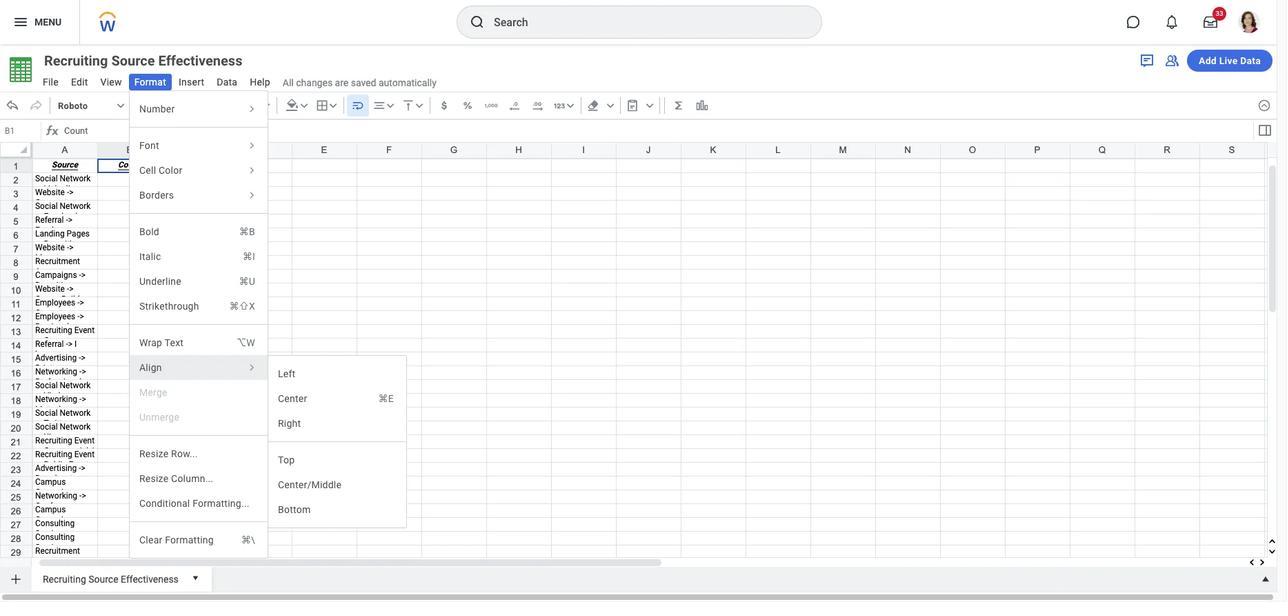 Task type: describe. For each thing, give the bounding box(es) containing it.
Formula Bar text field
[[61, 121, 1253, 141]]

menu button
[[0, 0, 80, 44]]

merge
[[139, 387, 168, 398]]

wrap text
[[139, 338, 184, 349]]

roboto
[[58, 100, 88, 111]]

notifications large image
[[1166, 15, 1180, 29]]

font
[[139, 140, 159, 151]]

8 chevron down small image from the left
[[643, 99, 657, 113]]

dollar sign image
[[437, 99, 451, 113]]

bold image
[[174, 99, 188, 113]]

all changes are saved automatically button
[[277, 76, 437, 89]]

formatting...
[[193, 498, 250, 509]]

menu item inside align menu
[[268, 387, 407, 411]]

saved
[[351, 77, 376, 88]]

remove zero image
[[508, 99, 522, 113]]

border all image
[[315, 99, 329, 113]]

underline
[[139, 276, 181, 287]]

⌘⇧x
[[229, 301, 255, 312]]

media classroom image
[[1164, 52, 1181, 69]]

left
[[278, 369, 296, 380]]

1 vertical spatial effectiveness
[[121, 574, 179, 585]]

align menu
[[268, 355, 407, 529]]

menu item containing strikethrough
[[130, 294, 268, 319]]

paste image
[[626, 99, 640, 113]]

number
[[139, 104, 175, 115]]

data inside button
[[1241, 55, 1262, 66]]

unmerge
[[139, 412, 179, 423]]

fx image
[[44, 123, 61, 139]]

4 chevron down small image from the left
[[384, 99, 397, 113]]

inbox large image
[[1204, 15, 1218, 29]]

0 vertical spatial effectiveness
[[158, 52, 243, 69]]

strikethrough
[[139, 301, 199, 312]]

1 vertical spatial source
[[88, 574, 118, 585]]

justify image
[[12, 14, 29, 30]]

borders menu item
[[130, 183, 268, 208]]

formula editor image
[[1257, 122, 1274, 139]]

thousands comma image
[[484, 99, 498, 113]]

cell color
[[139, 165, 182, 176]]

recruiting source effectiveness for the topmost recruiting source effectiveness button
[[44, 52, 243, 69]]

menu
[[35, 16, 62, 27]]

autosum image
[[672, 99, 686, 113]]

all changes are saved automatically
[[283, 77, 437, 88]]

recruiting source effectiveness for bottom recruiting source effectiveness button
[[43, 574, 179, 585]]

search image
[[469, 14, 486, 30]]

center/middle
[[278, 480, 342, 491]]

33 button
[[1196, 7, 1227, 37]]

chevron right small image for align
[[246, 362, 258, 374]]

chevron right small image for cell color
[[246, 164, 258, 177]]

changes
[[296, 77, 333, 88]]

toolbar container region
[[0, 92, 1253, 119]]

eraser image
[[586, 99, 600, 113]]

align
[[139, 362, 162, 373]]

0 vertical spatial recruiting source effectiveness button
[[37, 51, 267, 70]]

conditional
[[139, 498, 190, 509]]

conditional formatting...
[[139, 498, 250, 509]]

⌥w
[[237, 338, 255, 349]]

chevron down small image inside roboto popup button
[[114, 99, 128, 113]]

edit
[[71, 77, 88, 88]]

font menu item
[[130, 133, 268, 158]]

menu item containing bold
[[130, 219, 268, 244]]

add
[[1200, 55, 1217, 66]]

7 chevron down small image from the left
[[604, 99, 618, 113]]

chevron right small image for number
[[246, 103, 258, 115]]

menu item containing underline
[[130, 269, 268, 294]]

chevron up circle image
[[1258, 99, 1272, 113]]

0 vertical spatial source
[[111, 52, 155, 69]]

row...
[[171, 449, 198, 460]]

2 chevron down small image from the left
[[259, 99, 273, 113]]

caret up image
[[1260, 573, 1273, 587]]

cell color menu item
[[130, 158, 268, 183]]

italic
[[139, 251, 161, 262]]

⌘e
[[379, 393, 394, 404]]

menu item containing clear formatting
[[130, 528, 268, 553]]

align menu item
[[130, 355, 268, 380]]

color
[[159, 165, 182, 176]]

number menu item
[[130, 97, 268, 121]]

roboto button
[[53, 95, 128, 117]]



Task type: locate. For each thing, give the bounding box(es) containing it.
chevron right small image
[[246, 139, 258, 152], [246, 362, 258, 374]]

recruiting source effectiveness button
[[37, 51, 267, 70], [37, 567, 184, 589]]

menu item down borders menu item
[[130, 219, 268, 244]]

2 resize from the top
[[139, 473, 169, 485]]

⌘\
[[241, 535, 255, 546]]

are
[[335, 77, 349, 88]]

menu item
[[130, 219, 268, 244], [130, 244, 268, 269], [130, 269, 268, 294], [130, 294, 268, 319], [130, 331, 268, 355], [268, 387, 407, 411], [130, 528, 268, 553]]

0 vertical spatial data
[[1241, 55, 1262, 66]]

menu item up right
[[268, 387, 407, 411]]

2 chevron right small image from the top
[[246, 164, 258, 177]]

chevron right small image up borders menu item
[[246, 164, 258, 177]]

text
[[165, 338, 184, 349]]

add live data button
[[1188, 50, 1273, 72]]

recruiting source effectiveness button up format on the top left of page
[[37, 51, 267, 70]]

menu item containing center
[[268, 387, 407, 411]]

chevron right small image for borders
[[246, 189, 258, 202]]

menu item containing wrap text
[[130, 331, 268, 355]]

1 chevron down small image from the left
[[114, 99, 128, 113]]

chevron right small image inside number menu item
[[246, 103, 258, 115]]

chevron down small image right eraser "icon"
[[604, 99, 618, 113]]

format
[[134, 77, 166, 88]]

0 vertical spatial recruiting
[[44, 52, 108, 69]]

bold
[[139, 226, 159, 237]]

add footer ws image
[[9, 573, 23, 587]]

1 resize from the top
[[139, 449, 169, 460]]

1 vertical spatial chevron right small image
[[246, 362, 258, 374]]

bottom
[[278, 505, 311, 516]]

align center image
[[373, 99, 386, 113]]

1 vertical spatial recruiting source effectiveness button
[[37, 567, 184, 589]]

insert
[[179, 77, 204, 88]]

chevron right small image up ⌘b at the top left of page
[[246, 189, 258, 202]]

right
[[278, 418, 301, 429]]

add zero image
[[531, 99, 545, 113]]

chevron right small image inside cell color menu item
[[246, 164, 258, 177]]

1 chevron right small image from the top
[[246, 103, 258, 115]]

unmerge menu item
[[130, 405, 268, 430]]

resize
[[139, 449, 169, 460], [139, 473, 169, 485]]

2 chevron right small image from the top
[[246, 362, 258, 374]]

1 vertical spatial data
[[217, 77, 238, 88]]

menu item down conditional formatting...
[[130, 528, 268, 553]]

chevron down small image left align top image
[[384, 99, 397, 113]]

recruiting source effectiveness up format on the top left of page
[[44, 52, 243, 69]]

recruiting
[[44, 52, 108, 69], [43, 574, 86, 585]]

chevron down small image right paste image
[[643, 99, 657, 113]]

data inside menus menu bar
[[217, 77, 238, 88]]

chevron down small image
[[326, 99, 340, 113]]

chevron down small image left border all "icon"
[[297, 99, 311, 113]]

source
[[111, 52, 155, 69], [88, 574, 118, 585]]

merge menu item
[[130, 380, 268, 405]]

resize row...
[[139, 449, 198, 460]]

chevron down small image down view
[[114, 99, 128, 113]]

clear
[[139, 535, 163, 546]]

activity stream image
[[1140, 52, 1156, 69]]

live
[[1220, 55, 1239, 66]]

file
[[43, 77, 59, 88]]

top
[[278, 455, 295, 466]]

chevron down small image
[[114, 99, 128, 113], [259, 99, 273, 113], [297, 99, 311, 113], [384, 99, 397, 113], [413, 99, 426, 113], [564, 99, 578, 113], [604, 99, 618, 113], [643, 99, 657, 113]]

0 horizontal spatial data
[[217, 77, 238, 88]]

view
[[100, 77, 122, 88]]

resize column...
[[139, 473, 214, 485]]

chevron down small image left eraser "icon"
[[564, 99, 578, 113]]

grid
[[0, 142, 1288, 603]]

0 vertical spatial recruiting source effectiveness
[[44, 52, 243, 69]]

undo l image
[[6, 99, 19, 113]]

⌘b
[[239, 226, 255, 237]]

6 chevron down small image from the left
[[564, 99, 578, 113]]

center
[[278, 393, 307, 404]]

2 vertical spatial chevron right small image
[[246, 189, 258, 202]]

0 vertical spatial resize
[[139, 449, 169, 460]]

menus menu bar
[[36, 72, 277, 94]]

profile logan mcneil image
[[1239, 11, 1261, 36]]

effectiveness
[[158, 52, 243, 69], [121, 574, 179, 585]]

column...
[[171, 473, 214, 485]]

chevron down small image down help on the top left of page
[[259, 99, 273, 113]]

recruiting right add footer ws image
[[43, 574, 86, 585]]

1 vertical spatial recruiting source effectiveness
[[43, 574, 179, 585]]

align top image
[[401, 99, 415, 113]]

resize left the row...
[[139, 449, 169, 460]]

menu item up text
[[130, 294, 268, 319]]

chart image
[[696, 99, 709, 113]]

recruiting for bottom recruiting source effectiveness button
[[43, 574, 86, 585]]

chevron down small image left dollar sign icon
[[413, 99, 426, 113]]

data left help on the top left of page
[[217, 77, 238, 88]]

5 chevron down small image from the left
[[413, 99, 426, 113]]

Search Workday  search field
[[494, 7, 794, 37]]

caret down small image
[[188, 571, 202, 585]]

resize for resize row...
[[139, 449, 169, 460]]

1 vertical spatial recruiting
[[43, 574, 86, 585]]

chevron right small image down ⌥w
[[246, 362, 258, 374]]

help
[[250, 77, 270, 88]]

1 horizontal spatial data
[[1241, 55, 1262, 66]]

formatting
[[165, 535, 214, 546]]

⌘u
[[239, 276, 255, 287]]

33
[[1216, 10, 1224, 17]]

chevron right small image
[[246, 103, 258, 115], [246, 164, 258, 177], [246, 189, 258, 202]]

1 chevron right small image from the top
[[246, 139, 258, 152]]

menu item up underline
[[130, 244, 268, 269]]

clear formatting
[[139, 535, 214, 546]]

None text field
[[1, 121, 41, 141]]

recruiting up edit at the left top of the page
[[44, 52, 108, 69]]

1 vertical spatial resize
[[139, 473, 169, 485]]

recruiting for the topmost recruiting source effectiveness button
[[44, 52, 108, 69]]

chevron right small image inside font "menu item"
[[246, 139, 258, 152]]

text wrap image
[[351, 99, 365, 113]]

0 vertical spatial chevron right small image
[[246, 139, 258, 152]]

recruiting source effectiveness button down clear
[[37, 567, 184, 589]]

format menu
[[129, 90, 268, 559]]

menu item containing italic
[[130, 244, 268, 269]]

chevron right small image inside the align menu item
[[246, 362, 258, 374]]

resize for resize column...
[[139, 473, 169, 485]]

percentage image
[[461, 99, 475, 113]]

menu item up "strikethrough"
[[130, 269, 268, 294]]

chevron right small image down help on the top left of page
[[246, 103, 258, 115]]

chevron right small image for font
[[246, 139, 258, 152]]

3 chevron right small image from the top
[[246, 189, 258, 202]]

0 vertical spatial chevron right small image
[[246, 103, 258, 115]]

chevron right small image up cell color menu item
[[246, 139, 258, 152]]

recruiting source effectiveness down clear
[[43, 574, 179, 585]]

resize up "conditional"
[[139, 473, 169, 485]]

numbers image
[[553, 99, 566, 113]]

cell
[[139, 165, 156, 176]]

effectiveness down clear
[[121, 574, 179, 585]]

data right live
[[1241, 55, 1262, 66]]

add live data
[[1200, 55, 1262, 66]]

3 chevron down small image from the left
[[297, 99, 311, 113]]

menu item down "strikethrough"
[[130, 331, 268, 355]]

chevron right small image inside borders menu item
[[246, 189, 258, 202]]

⌘i
[[243, 251, 255, 262]]

borders
[[139, 190, 174, 201]]

wrap
[[139, 338, 162, 349]]

effectiveness up insert
[[158, 52, 243, 69]]

data
[[1241, 55, 1262, 66], [217, 77, 238, 88]]

1 vertical spatial chevron right small image
[[246, 164, 258, 177]]

all
[[283, 77, 294, 88]]

automatically
[[379, 77, 437, 88]]

recruiting source effectiveness
[[44, 52, 243, 69], [43, 574, 179, 585]]



Task type: vqa. For each thing, say whether or not it's contained in the screenshot.


